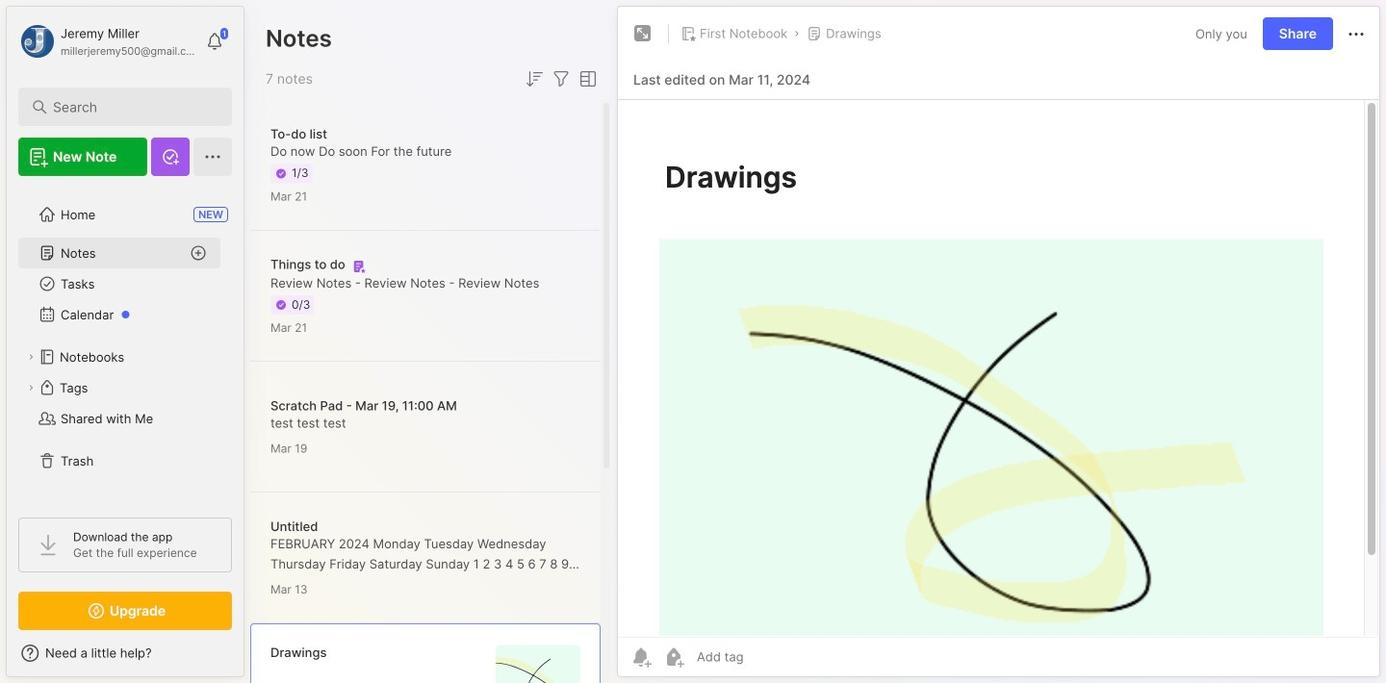 Task type: locate. For each thing, give the bounding box(es) containing it.
expand note image
[[631, 22, 655, 45]]

View options field
[[573, 67, 600, 90]]

none search field inside main element
[[53, 95, 206, 118]]

Note Editor text field
[[618, 99, 1379, 637]]

Add filters field
[[550, 67, 573, 90]]

click to collapse image
[[243, 648, 257, 671]]

expand notebooks image
[[25, 351, 37, 363]]

tree
[[7, 188, 244, 501]]

expand tags image
[[25, 382, 37, 394]]

main element
[[0, 0, 250, 683]]

None search field
[[53, 95, 206, 118]]

tree inside main element
[[7, 188, 244, 501]]

Account field
[[18, 22, 196, 61]]



Task type: describe. For each thing, give the bounding box(es) containing it.
Add tag field
[[695, 649, 839, 666]]

WHAT'S NEW field
[[7, 638, 244, 669]]

note window element
[[617, 6, 1380, 682]]

add filters image
[[550, 67, 573, 90]]

more actions image
[[1345, 23, 1368, 46]]

Search text field
[[53, 98, 206, 116]]

More actions field
[[1345, 22, 1368, 46]]

add a reminder image
[[630, 646, 653, 669]]

Sort options field
[[523, 67, 546, 90]]

add tag image
[[662, 646, 685, 669]]



Task type: vqa. For each thing, say whether or not it's contained in the screenshot.
More actions image at the right top of the page
yes



